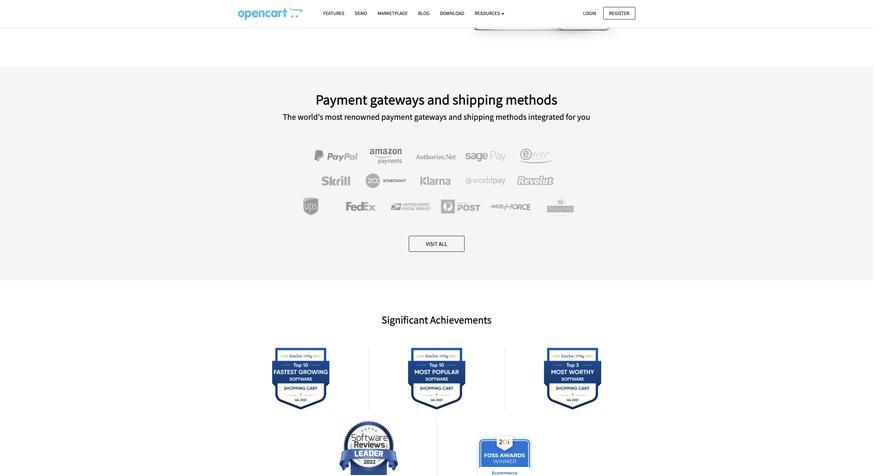 Task type: describe. For each thing, give the bounding box(es) containing it.
blog
[[419, 10, 430, 16]]

renowned
[[345, 112, 380, 123]]

login link
[[578, 7, 603, 19]]

0 vertical spatial shipping
[[453, 91, 503, 109]]

features link
[[318, 7, 350, 20]]

register link
[[604, 7, 636, 19]]

download
[[440, 10, 465, 16]]

significant
[[382, 314, 428, 327]]

achievements
[[431, 314, 492, 327]]

payment gateways and shipping methods the world's most renowned payment gateways and shipping methods integrated for you
[[283, 91, 591, 123]]

integrated
[[529, 112, 565, 123]]

visit all link
[[409, 236, 465, 252]]

payment
[[382, 112, 413, 123]]

1 vertical spatial and
[[449, 112, 462, 123]]

visit all
[[426, 241, 448, 248]]

significant achievements
[[382, 314, 492, 327]]

marketplace
[[378, 10, 408, 16]]

0 vertical spatial gateways
[[370, 91, 425, 109]]

marketplace link
[[373, 7, 413, 20]]

most
[[325, 112, 343, 123]]



Task type: locate. For each thing, give the bounding box(es) containing it.
1 vertical spatial methods
[[496, 112, 527, 123]]

the
[[283, 112, 296, 123]]

demo
[[355, 10, 367, 16]]

you
[[578, 112, 591, 123]]

0 vertical spatial methods
[[506, 91, 558, 109]]

for
[[566, 112, 576, 123]]

gateways up payment
[[370, 91, 425, 109]]

0 vertical spatial and
[[428, 91, 450, 109]]

visit
[[426, 241, 438, 248]]

features
[[324, 10, 345, 16]]

methods
[[506, 91, 558, 109], [496, 112, 527, 123]]

shipping
[[453, 91, 503, 109], [464, 112, 494, 123]]

demo link
[[350, 7, 373, 20]]

all
[[439, 241, 448, 248]]

gateways
[[370, 91, 425, 109], [415, 112, 447, 123]]

gateways right payment
[[415, 112, 447, 123]]

1 vertical spatial shipping
[[464, 112, 494, 123]]

blog link
[[413, 7, 435, 20]]

1 vertical spatial gateways
[[415, 112, 447, 123]]

payment
[[316, 91, 368, 109]]

download link
[[435, 7, 470, 20]]

resources link
[[470, 7, 510, 20]]

opencart - open source shopping cart solution image
[[238, 7, 303, 20]]

login
[[584, 10, 597, 16]]

resources
[[475, 10, 501, 16]]

world's
[[298, 112, 324, 123]]

opencart awards image
[[272, 348, 330, 411], [408, 348, 466, 411], [544, 348, 602, 411], [340, 422, 398, 476], [476, 432, 534, 476]]

register
[[610, 10, 630, 16]]

and
[[428, 91, 450, 109], [449, 112, 462, 123]]



Task type: vqa. For each thing, say whether or not it's contained in the screenshot.
Payment gateways and shipping methods The world's most renowned payment gateways and shipping methods integrated for you
yes



